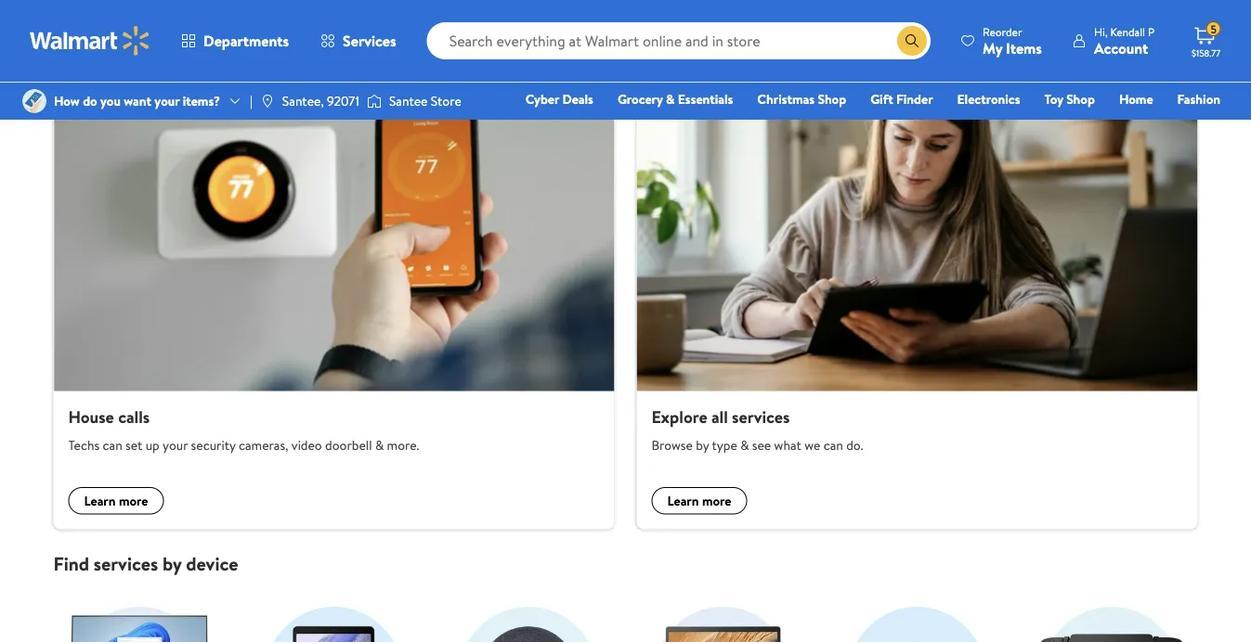 Task type: vqa. For each thing, say whether or not it's contained in the screenshot.
Meat & Seafood's Meat
no



Task type: locate. For each thing, give the bounding box(es) containing it.
your
[[155, 92, 180, 110], [163, 436, 188, 454]]

shop for christmas shop
[[818, 90, 847, 108]]

0 horizontal spatial &
[[375, 436, 384, 454]]

1 horizontal spatial services
[[732, 406, 790, 429]]

finder
[[897, 90, 933, 108]]

Search search field
[[427, 22, 931, 59]]

0 horizontal spatial shop
[[818, 90, 847, 108]]

up
[[146, 436, 160, 454]]

shop for toy shop
[[1067, 90, 1095, 108]]

account
[[1094, 38, 1149, 58]]

learn more inside the explore all services "list item"
[[668, 492, 732, 511]]

1 vertical spatial services
[[94, 551, 158, 577]]

your right up
[[163, 436, 188, 454]]

0 vertical spatial by
[[696, 436, 709, 454]]

grocery & essentials link
[[609, 89, 742, 109]]

shop
[[818, 90, 847, 108], [1067, 90, 1095, 108]]

1 horizontal spatial  image
[[367, 92, 382, 111]]

auto link
[[947, 115, 991, 135]]

shop right christmas
[[818, 90, 847, 108]]

services
[[732, 406, 790, 429], [94, 551, 158, 577]]

1 vertical spatial list
[[42, 576, 1209, 643]]

more inside the explore all services "list item"
[[702, 492, 732, 511]]

more down the set
[[119, 492, 148, 511]]

services inside explore all services browse by type & see what we can do.
[[732, 406, 790, 429]]

more down type
[[702, 492, 732, 511]]

0 vertical spatial we
[[143, 36, 166, 62]]

 image right 92071
[[367, 92, 382, 111]]

0 horizontal spatial more
[[119, 492, 148, 511]]

essentials
[[678, 90, 733, 108]]

cyber deals link
[[517, 89, 602, 109]]

& left the more.
[[375, 436, 384, 454]]

1 horizontal spatial by
[[696, 436, 709, 454]]

all
[[712, 406, 728, 429]]

& left see
[[741, 436, 749, 454]]

list containing house calls
[[42, 77, 1209, 530]]

can
[[171, 36, 199, 62], [103, 436, 122, 454], [824, 436, 843, 454]]

can left do.
[[824, 436, 843, 454]]

learn down techs
[[84, 492, 116, 511]]

0 horizontal spatial can
[[103, 436, 122, 454]]

|
[[250, 92, 253, 110]]

toy
[[1045, 90, 1064, 108]]

5
[[1211, 21, 1217, 37]]

calls
[[118, 406, 150, 429]]

learn down browse
[[668, 492, 699, 511]]

0 horizontal spatial  image
[[260, 94, 275, 109]]

fashion link
[[1169, 89, 1229, 109]]

learn
[[84, 492, 116, 511], [668, 492, 699, 511]]

learn more inside house calls list item
[[84, 492, 148, 511]]

2 learn more from the left
[[668, 492, 732, 511]]

1 more from the left
[[119, 492, 148, 511]]

1 horizontal spatial shop
[[1067, 90, 1095, 108]]

1 learn from the left
[[84, 492, 116, 511]]

$158.77
[[1192, 46, 1221, 59]]

type
[[712, 436, 737, 454]]

0 vertical spatial your
[[155, 92, 180, 110]]

list
[[42, 77, 1209, 530], [42, 576, 1209, 643]]

0 vertical spatial services
[[732, 406, 790, 429]]

one debit
[[1078, 116, 1141, 134]]

 image
[[367, 92, 382, 111], [260, 94, 275, 109]]

1 horizontal spatial learn more
[[668, 492, 732, 511]]

your inside house calls techs can set up your security cameras, video doorbell & more.
[[163, 436, 188, 454]]

one
[[1078, 116, 1106, 134]]

 image for santee, 92071
[[260, 94, 275, 109]]

we right what
[[805, 436, 821, 454]]

0 horizontal spatial we
[[143, 36, 166, 62]]

2 list from the top
[[42, 576, 1209, 643]]

video
[[292, 436, 322, 454]]

help
[[203, 36, 238, 62]]

kendall
[[1111, 24, 1146, 39]]

&
[[666, 90, 675, 108], [375, 436, 384, 454], [741, 436, 749, 454]]

Walmart Site-Wide search field
[[427, 22, 931, 59]]

more ways we can help
[[53, 36, 238, 62]]

2 learn from the left
[[668, 492, 699, 511]]

& inside house calls techs can set up your security cameras, video doorbell & more.
[[375, 436, 384, 454]]

can left the set
[[103, 436, 122, 454]]

walmart+ link
[[1157, 115, 1229, 135]]

can for help
[[171, 36, 199, 62]]

2 horizontal spatial &
[[741, 436, 749, 454]]

0 horizontal spatial services
[[94, 551, 158, 577]]

can inside house calls techs can set up your security cameras, video doorbell & more.
[[103, 436, 122, 454]]

walmart image
[[30, 26, 151, 56]]

0 horizontal spatial learn
[[84, 492, 116, 511]]

2 horizontal spatial can
[[824, 436, 843, 454]]

1 horizontal spatial learn
[[668, 492, 699, 511]]

1 learn more from the left
[[84, 492, 148, 511]]

christmas shop link
[[749, 89, 855, 109]]

1 vertical spatial by
[[163, 551, 182, 577]]

0 vertical spatial list
[[42, 77, 1209, 530]]

more
[[119, 492, 148, 511], [702, 492, 732, 511]]

services up see
[[732, 406, 790, 429]]

explore all services browse by type & see what we can do.
[[652, 406, 863, 454]]

& right grocery
[[666, 90, 675, 108]]

electronics link
[[949, 89, 1029, 109]]

can for set
[[103, 436, 122, 454]]

can left help
[[171, 36, 199, 62]]

0 horizontal spatial by
[[163, 551, 182, 577]]

 image right |
[[260, 94, 275, 109]]

1 vertical spatial we
[[805, 436, 821, 454]]

1 horizontal spatial &
[[666, 90, 675, 108]]

cyber deals
[[526, 90, 594, 108]]

1 horizontal spatial we
[[805, 436, 821, 454]]

registry
[[1007, 116, 1054, 134]]

learn more
[[84, 492, 148, 511], [668, 492, 732, 511]]

techs
[[68, 436, 100, 454]]

set
[[125, 436, 143, 454]]

santee, 92071
[[282, 92, 359, 110]]

1 horizontal spatial more
[[702, 492, 732, 511]]

learn inside the explore all services "list item"
[[668, 492, 699, 511]]

2 more from the left
[[702, 492, 732, 511]]

you
[[100, 92, 121, 110]]

device
[[186, 551, 238, 577]]

1 shop from the left
[[818, 90, 847, 108]]

1 vertical spatial your
[[163, 436, 188, 454]]

we
[[143, 36, 166, 62], [805, 436, 821, 454]]

2 shop from the left
[[1067, 90, 1095, 108]]

by left device on the bottom left
[[163, 551, 182, 577]]

more.
[[387, 436, 419, 454]]

1 horizontal spatial can
[[171, 36, 199, 62]]

 image
[[22, 89, 46, 113]]

more inside house calls list item
[[119, 492, 148, 511]]

house
[[68, 406, 114, 429]]

grocery & essentials
[[618, 90, 733, 108]]

we right ways
[[143, 36, 166, 62]]

1 list from the top
[[42, 77, 1209, 530]]

security
[[191, 436, 236, 454]]

services right "find"
[[94, 551, 158, 577]]

deals
[[562, 90, 594, 108]]

shop right toy in the right top of the page
[[1067, 90, 1095, 108]]

learn more down type
[[668, 492, 732, 511]]

one debit link
[[1070, 115, 1150, 135]]

your right want
[[155, 92, 180, 110]]

my
[[983, 38, 1003, 58]]

by
[[696, 436, 709, 454], [163, 551, 182, 577]]

santee,
[[282, 92, 324, 110]]

by left type
[[696, 436, 709, 454]]

0 horizontal spatial learn more
[[84, 492, 148, 511]]

learn inside house calls list item
[[84, 492, 116, 511]]

learn more down the set
[[84, 492, 148, 511]]

p
[[1148, 24, 1155, 39]]

explore
[[652, 406, 708, 429]]



Task type: describe. For each thing, give the bounding box(es) containing it.
explore all services list item
[[626, 77, 1209, 530]]

toy shop link
[[1036, 89, 1104, 109]]

learn more for services
[[668, 492, 732, 511]]

doorbell
[[325, 436, 372, 454]]

santee store
[[389, 92, 461, 110]]

learn more for techs
[[84, 492, 148, 511]]

list for find services by device
[[42, 576, 1209, 643]]

christmas
[[758, 90, 815, 108]]

fashion
[[1178, 90, 1221, 108]]

cameras,
[[239, 436, 288, 454]]

can inside explore all services browse by type & see what we can do.
[[824, 436, 843, 454]]

departments button
[[165, 19, 305, 63]]

house calls techs can set up your security cameras, video doorbell & more.
[[68, 406, 419, 454]]

registry link
[[998, 115, 1063, 135]]

browse
[[652, 436, 693, 454]]

toy shop
[[1045, 90, 1095, 108]]

list for more ways we can help
[[42, 77, 1209, 530]]

 image for santee store
[[367, 92, 382, 111]]

home link
[[1111, 89, 1162, 109]]

grocery
[[618, 90, 663, 108]]

find
[[53, 551, 89, 577]]

what
[[774, 436, 802, 454]]

gift finder
[[871, 90, 933, 108]]

services
[[343, 31, 396, 51]]

more for services
[[702, 492, 732, 511]]

do
[[83, 92, 97, 110]]

hi, kendall p account
[[1094, 24, 1155, 58]]

auto
[[955, 116, 983, 134]]

santee
[[389, 92, 428, 110]]

search icon image
[[905, 33, 920, 48]]

fashion auto
[[955, 90, 1221, 134]]

walmart+
[[1165, 116, 1221, 134]]

reorder
[[983, 24, 1022, 39]]

items
[[1006, 38, 1042, 58]]

debit
[[1109, 116, 1141, 134]]

how
[[54, 92, 80, 110]]

we inside explore all services browse by type & see what we can do.
[[805, 436, 821, 454]]

house calls list item
[[42, 77, 626, 530]]

gift finder link
[[862, 89, 942, 109]]

electronics
[[957, 90, 1021, 108]]

learn for techs
[[84, 492, 116, 511]]

by inside explore all services browse by type & see what we can do.
[[696, 436, 709, 454]]

more
[[53, 36, 96, 62]]

& inside explore all services browse by type & see what we can do.
[[741, 436, 749, 454]]

do.
[[847, 436, 863, 454]]

items?
[[183, 92, 220, 110]]

learn for services
[[668, 492, 699, 511]]

cyber
[[526, 90, 559, 108]]

find services by device
[[53, 551, 238, 577]]

how do you want your items?
[[54, 92, 220, 110]]

92071
[[327, 92, 359, 110]]

hi,
[[1094, 24, 1108, 39]]

more for techs
[[119, 492, 148, 511]]

gift
[[871, 90, 893, 108]]

reorder my items
[[983, 24, 1042, 58]]

christmas shop
[[758, 90, 847, 108]]

services button
[[305, 19, 412, 63]]

ways
[[100, 36, 139, 62]]

home
[[1119, 90, 1154, 108]]

departments
[[203, 31, 289, 51]]

want
[[124, 92, 151, 110]]

store
[[431, 92, 461, 110]]

see
[[752, 436, 771, 454]]



